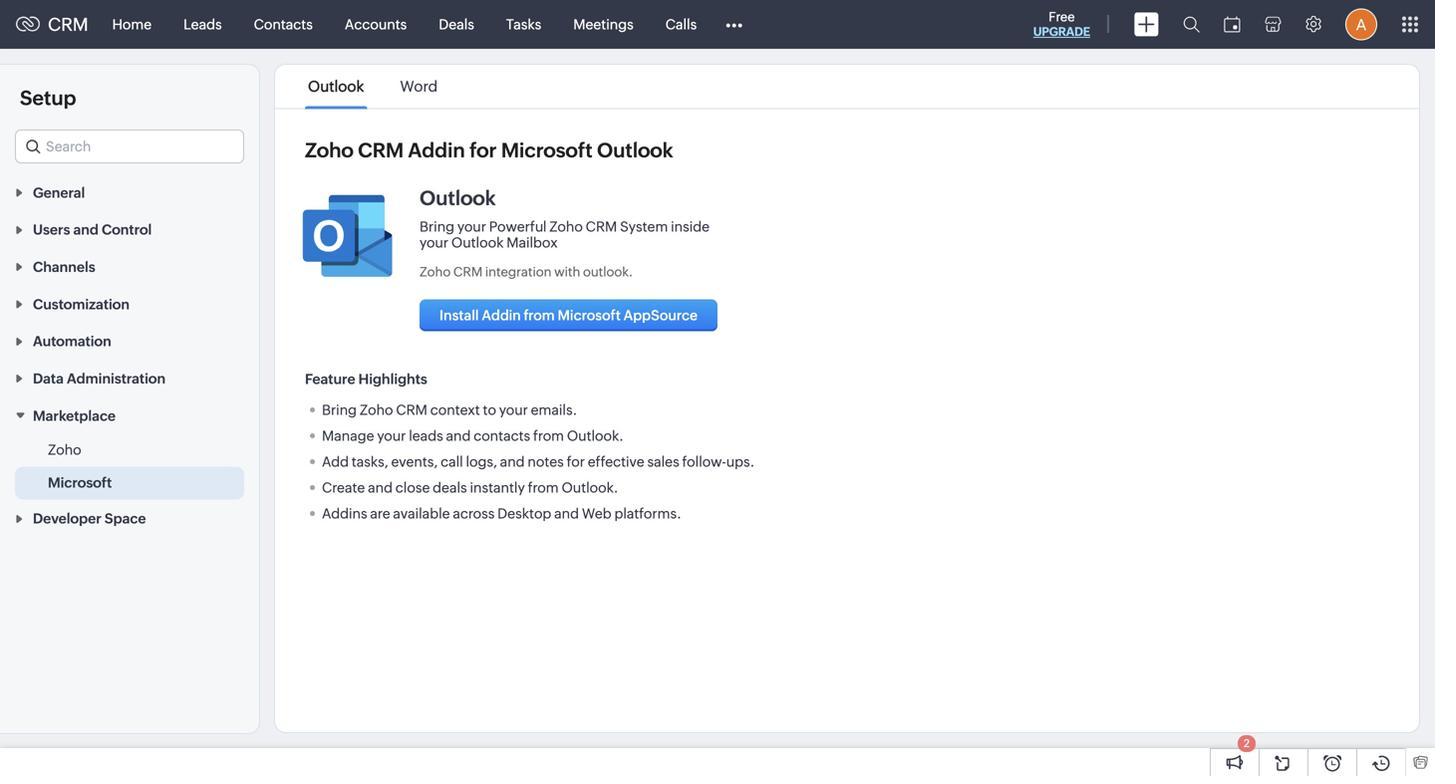 Task type: describe. For each thing, give the bounding box(es) containing it.
your up tasks,
[[377, 428, 406, 444]]

home
[[112, 16, 152, 32]]

automation button
[[0, 322, 259, 360]]

to
[[483, 402, 496, 418]]

deals link
[[423, 0, 490, 48]]

zoho crm integration with outlook.
[[420, 265, 633, 280]]

meetings
[[574, 16, 634, 32]]

microsoft inside marketplace region
[[48, 475, 112, 491]]

customization button
[[0, 285, 259, 322]]

addins
[[322, 506, 367, 522]]

word
[[400, 78, 438, 95]]

tasks,
[[352, 454, 388, 470]]

leads
[[184, 16, 222, 32]]

marketplace
[[33, 408, 116, 424]]

upgrade
[[1034, 25, 1091, 38]]

Other Modules field
[[713, 8, 756, 40]]

developer space button
[[0, 500, 259, 537]]

outlook up integration
[[452, 235, 504, 251]]

1 vertical spatial from
[[533, 428, 564, 444]]

marketplace region
[[0, 434, 259, 500]]

with
[[554, 265, 581, 280]]

data
[[33, 371, 64, 387]]

2
[[1244, 738, 1250, 750]]

free upgrade
[[1034, 9, 1091, 38]]

install addin from microsoft appsource
[[440, 308, 698, 324]]

space
[[105, 511, 146, 527]]

users
[[33, 222, 70, 238]]

zoho for zoho
[[48, 442, 81, 458]]

deals
[[439, 16, 474, 32]]

outlook up system on the top of the page
[[597, 139, 674, 162]]

highlights
[[359, 371, 428, 387]]

users and control
[[33, 222, 152, 238]]

follow-
[[683, 454, 727, 470]]

zoho crm addin for microsoft outlook
[[305, 139, 674, 162]]

add
[[322, 454, 349, 470]]

create menu element
[[1123, 0, 1172, 48]]

contacts link
[[238, 0, 329, 48]]

1 vertical spatial outlook.
[[562, 480, 618, 496]]

from inside button
[[524, 308, 555, 324]]

contacts
[[474, 428, 531, 444]]

calls link
[[650, 0, 713, 48]]

and up are
[[368, 480, 393, 496]]

0 vertical spatial microsoft
[[501, 139, 593, 162]]

setup
[[20, 87, 76, 110]]

outlook bring your powerful zoho crm system inside your outlook mailbox
[[420, 187, 710, 251]]

microsoft inside button
[[558, 308, 621, 324]]

crm left home link
[[48, 14, 88, 35]]

leads
[[409, 428, 443, 444]]

administration
[[67, 371, 166, 387]]

notes
[[528, 454, 564, 470]]

leads link
[[168, 0, 238, 48]]

install
[[440, 308, 479, 324]]

calls
[[666, 16, 697, 32]]

home link
[[96, 0, 168, 48]]

inside
[[671, 219, 710, 235]]

contacts
[[254, 16, 313, 32]]

install addin from microsoft appsource button
[[420, 300, 718, 332]]

profile image
[[1346, 8, 1378, 40]]

zoho for zoho crm integration with outlook.
[[420, 265, 451, 280]]

crm up install
[[454, 265, 483, 280]]

free
[[1049, 9, 1075, 24]]

create menu image
[[1135, 12, 1160, 36]]

calendar image
[[1224, 16, 1241, 32]]

0 vertical spatial for
[[470, 139, 497, 162]]

system
[[620, 219, 668, 235]]

logs,
[[466, 454, 497, 470]]

automation
[[33, 334, 111, 350]]

desktop
[[498, 506, 552, 522]]

developer
[[33, 511, 101, 527]]

for inside 'bring zoho crm context to your emails. manage your leads and contacts from outlook. add tasks, events, call logs, and notes for effective sales follow-ups. create and close deals instantly from outlook. addins are available across desktop and web platforms.'
[[567, 454, 585, 470]]

crm inside outlook bring your powerful zoho crm system inside your outlook mailbox
[[586, 219, 617, 235]]

outlook inside list
[[308, 78, 364, 95]]

general
[[33, 185, 85, 201]]

your left powerful
[[458, 219, 486, 235]]

web
[[582, 506, 612, 522]]



Task type: vqa. For each thing, say whether or not it's contained in the screenshot.
Bring to the left
yes



Task type: locate. For each thing, give the bounding box(es) containing it.
from
[[524, 308, 555, 324], [533, 428, 564, 444], [528, 480, 559, 496]]

customization
[[33, 296, 130, 312]]

your right 'to'
[[499, 402, 528, 418]]

data administration
[[33, 371, 166, 387]]

1 vertical spatial addin
[[482, 308, 521, 324]]

and right users
[[73, 222, 99, 238]]

outlook.
[[567, 428, 624, 444], [562, 480, 618, 496]]

0 horizontal spatial bring
[[322, 402, 357, 418]]

control
[[102, 222, 152, 238]]

2 vertical spatial microsoft
[[48, 475, 112, 491]]

microsoft down the outlook.
[[558, 308, 621, 324]]

emails.
[[531, 402, 577, 418]]

meetings link
[[558, 0, 650, 48]]

zoho inside outlook bring your powerful zoho crm system inside your outlook mailbox
[[550, 219, 583, 235]]

outlook down accounts link
[[308, 78, 364, 95]]

addin down word link
[[408, 139, 465, 162]]

general button
[[0, 173, 259, 211]]

outlook down the zoho crm addin for microsoft outlook
[[420, 187, 496, 210]]

outlook. up web
[[562, 480, 618, 496]]

bring inside outlook bring your powerful zoho crm system inside your outlook mailbox
[[420, 219, 455, 235]]

deals
[[433, 480, 467, 496]]

0 vertical spatial outlook.
[[567, 428, 624, 444]]

1 horizontal spatial for
[[567, 454, 585, 470]]

and down context
[[446, 428, 471, 444]]

outlook.
[[583, 265, 633, 280]]

platforms.
[[615, 506, 682, 522]]

1 vertical spatial for
[[567, 454, 585, 470]]

effective
[[588, 454, 645, 470]]

crm
[[48, 14, 88, 35], [358, 139, 404, 162], [586, 219, 617, 235], [454, 265, 483, 280], [396, 402, 428, 418]]

users and control button
[[0, 211, 259, 248]]

2 vertical spatial from
[[528, 480, 559, 496]]

feature highlights
[[305, 371, 428, 387]]

0 horizontal spatial addin
[[408, 139, 465, 162]]

microsoft link
[[48, 473, 112, 493]]

events,
[[391, 454, 438, 470]]

list containing outlook
[[290, 65, 456, 108]]

close
[[396, 480, 430, 496]]

call
[[441, 454, 463, 470]]

zoho inside 'bring zoho crm context to your emails. manage your leads and contacts from outlook. add tasks, events, call logs, and notes for effective sales follow-ups. create and close deals instantly from outlook. addins are available across desktop and web platforms.'
[[360, 402, 393, 418]]

outlook. up effective
[[567, 428, 624, 444]]

for up powerful
[[470, 139, 497, 162]]

zoho inside marketplace region
[[48, 442, 81, 458]]

crm inside 'bring zoho crm context to your emails. manage your leads and contacts from outlook. add tasks, events, call logs, and notes for effective sales follow-ups. create and close deals instantly from outlook. addins are available across desktop and web platforms.'
[[396, 402, 428, 418]]

microsoft down zoho link
[[48, 475, 112, 491]]

your
[[458, 219, 486, 235], [420, 235, 449, 251], [499, 402, 528, 418], [377, 428, 406, 444]]

create
[[322, 480, 365, 496]]

tasks
[[506, 16, 542, 32]]

crm up leads
[[396, 402, 428, 418]]

zoho up with
[[550, 219, 583, 235]]

word link
[[397, 78, 441, 95]]

feature
[[305, 371, 356, 387]]

channels
[[33, 259, 95, 275]]

zoho down the outlook link
[[305, 139, 354, 162]]

and down contacts
[[500, 454, 525, 470]]

addin inside button
[[482, 308, 521, 324]]

zoho for zoho crm addin for microsoft outlook
[[305, 139, 354, 162]]

0 vertical spatial from
[[524, 308, 555, 324]]

bring zoho crm context to your emails. manage your leads and contacts from outlook. add tasks, events, call logs, and notes for effective sales follow-ups. create and close deals instantly from outlook. addins are available across desktop and web platforms.
[[322, 402, 755, 522]]

outlook
[[308, 78, 364, 95], [597, 139, 674, 162], [420, 187, 496, 210], [452, 235, 504, 251]]

and inside dropdown button
[[73, 222, 99, 238]]

zoho up install
[[420, 265, 451, 280]]

instantly
[[470, 480, 525, 496]]

bring left powerful
[[420, 219, 455, 235]]

appsource
[[624, 308, 698, 324]]

data administration button
[[0, 360, 259, 397]]

from up notes
[[533, 428, 564, 444]]

Search text field
[[16, 131, 243, 163]]

for right notes
[[567, 454, 585, 470]]

marketplace button
[[0, 397, 259, 434]]

profile element
[[1334, 0, 1390, 48]]

search image
[[1183, 16, 1200, 33]]

available
[[393, 506, 450, 522]]

channels button
[[0, 248, 259, 285]]

integration
[[485, 265, 552, 280]]

for
[[470, 139, 497, 162], [567, 454, 585, 470]]

ups.
[[727, 454, 755, 470]]

crm left system on the top of the page
[[586, 219, 617, 235]]

mailbox
[[507, 235, 558, 251]]

bring inside 'bring zoho crm context to your emails. manage your leads and contacts from outlook. add tasks, events, call logs, and notes for effective sales follow-ups. create and close deals instantly from outlook. addins are available across desktop and web platforms.'
[[322, 402, 357, 418]]

bring up the manage
[[322, 402, 357, 418]]

1 horizontal spatial bring
[[420, 219, 455, 235]]

zoho down 'feature highlights'
[[360, 402, 393, 418]]

tasks link
[[490, 0, 558, 48]]

1 vertical spatial microsoft
[[558, 308, 621, 324]]

developer space
[[33, 511, 146, 527]]

1 vertical spatial bring
[[322, 402, 357, 418]]

manage
[[322, 428, 374, 444]]

crm down word link
[[358, 139, 404, 162]]

0 vertical spatial bring
[[420, 219, 455, 235]]

1 horizontal spatial addin
[[482, 308, 521, 324]]

your up install
[[420, 235, 449, 251]]

microsoft up outlook bring your powerful zoho crm system inside your outlook mailbox
[[501, 139, 593, 162]]

bring
[[420, 219, 455, 235], [322, 402, 357, 418]]

None field
[[15, 130, 244, 164]]

crm link
[[16, 14, 88, 35]]

outlook link
[[305, 78, 367, 95]]

addin right install
[[482, 308, 521, 324]]

context
[[430, 402, 480, 418]]

zoho down marketplace
[[48, 442, 81, 458]]

0 vertical spatial addin
[[408, 139, 465, 162]]

search element
[[1172, 0, 1212, 49]]

0 horizontal spatial for
[[470, 139, 497, 162]]

accounts link
[[329, 0, 423, 48]]

sales
[[648, 454, 680, 470]]

from down notes
[[528, 480, 559, 496]]

list
[[290, 65, 456, 108]]

and left web
[[554, 506, 579, 522]]

from down zoho crm integration with outlook.
[[524, 308, 555, 324]]

and
[[73, 222, 99, 238], [446, 428, 471, 444], [500, 454, 525, 470], [368, 480, 393, 496], [554, 506, 579, 522]]

across
[[453, 506, 495, 522]]

accounts
[[345, 16, 407, 32]]

addin
[[408, 139, 465, 162], [482, 308, 521, 324]]

powerful
[[489, 219, 547, 235]]

zoho
[[305, 139, 354, 162], [550, 219, 583, 235], [420, 265, 451, 280], [360, 402, 393, 418], [48, 442, 81, 458]]

are
[[370, 506, 390, 522]]

zoho link
[[48, 440, 81, 460]]



